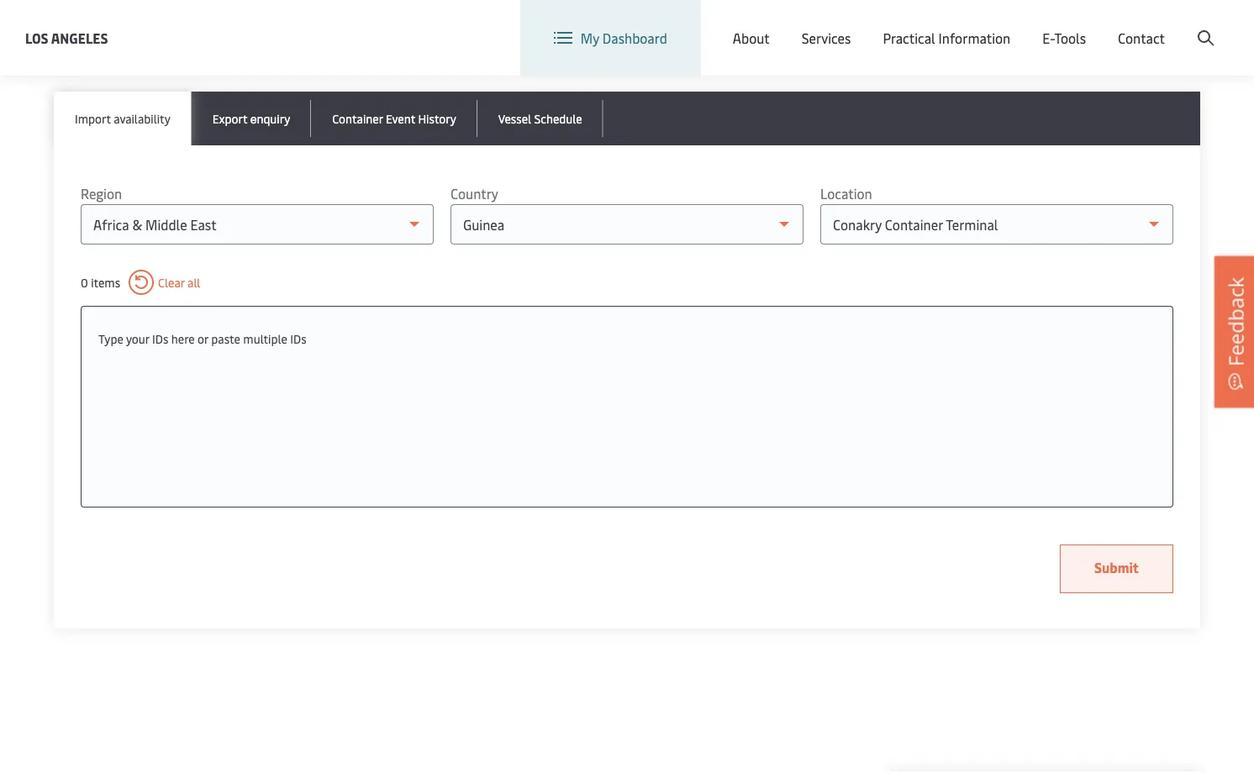 Task type: describe. For each thing, give the bounding box(es) containing it.
clear all button
[[129, 270, 200, 295]]

container event history
[[332, 110, 456, 126]]

about button
[[733, 0, 770, 76]]

contact
[[1118, 29, 1165, 47]]

import availability
[[75, 110, 170, 126]]

container
[[332, 110, 383, 126]]

type
[[98, 330, 123, 346]]

items
[[91, 275, 120, 291]]

location inside button
[[825, 16, 876, 34]]

container event history button
[[311, 92, 477, 145]]

submit button
[[1060, 545, 1174, 594]]

paste
[[211, 330, 240, 346]]

vessel schedule button
[[477, 92, 604, 145]]

feedback button
[[1215, 256, 1255, 408]]

menu
[[972, 16, 1007, 34]]

global
[[930, 16, 969, 34]]

global menu
[[930, 16, 1007, 34]]

los angeles link
[[25, 27, 108, 48]]

global menu button
[[893, 0, 1024, 50]]

submit
[[1095, 559, 1139, 577]]

los
[[25, 29, 48, 47]]

0 items
[[81, 275, 120, 291]]

import availability button
[[54, 92, 191, 145]]

angeles
[[51, 29, 108, 47]]

availability
[[114, 110, 170, 126]]

e-tools
[[1043, 29, 1086, 47]]

my dashboard button
[[554, 0, 667, 76]]

e-
[[1043, 29, 1055, 47]]

login / create account
[[1087, 16, 1223, 34]]

all
[[188, 275, 200, 291]]

login
[[1087, 16, 1119, 34]]

export еnquiry
[[213, 110, 290, 126]]

account
[[1173, 16, 1223, 34]]

or
[[198, 330, 208, 346]]

event
[[386, 110, 415, 126]]

export еnquiry button
[[191, 92, 311, 145]]



Task type: vqa. For each thing, say whether or not it's contained in the screenshot.
Location to the top
yes



Task type: locate. For each thing, give the bounding box(es) containing it.
information
[[939, 29, 1011, 47]]

еnquiry
[[250, 110, 290, 126]]

e-tools button
[[1043, 0, 1086, 76]]

region
[[81, 185, 122, 203]]

tab list containing import availability
[[54, 92, 1201, 145]]

1 ids from the left
[[152, 330, 168, 346]]

tab list
[[54, 92, 1201, 145]]

switch location
[[781, 16, 876, 34]]

create
[[1131, 16, 1170, 34]]

0 horizontal spatial ids
[[152, 330, 168, 346]]

my
[[581, 29, 599, 47]]

0
[[81, 275, 88, 291]]

import
[[75, 110, 111, 126]]

practical
[[883, 29, 936, 47]]

0 vertical spatial location
[[825, 16, 876, 34]]

los angeles
[[25, 29, 108, 47]]

/
[[1122, 16, 1128, 34]]

your
[[126, 330, 149, 346]]

1 horizontal spatial ids
[[290, 330, 307, 346]]

login / create account link
[[1056, 0, 1223, 50]]

type your ids here or paste multiple ids
[[98, 330, 307, 346]]

vessel schedule
[[498, 110, 582, 126]]

clear
[[158, 275, 185, 291]]

about
[[733, 29, 770, 47]]

2 ids from the left
[[290, 330, 307, 346]]

contact button
[[1118, 0, 1165, 76]]

vessel
[[498, 110, 531, 126]]

country
[[451, 185, 499, 203]]

tools
[[1055, 29, 1086, 47]]

ids
[[152, 330, 168, 346], [290, 330, 307, 346]]

services button
[[802, 0, 851, 76]]

schedule
[[534, 110, 582, 126]]

practical information
[[883, 29, 1011, 47]]

multiple
[[243, 330, 287, 346]]

history
[[418, 110, 456, 126]]

dashboard
[[603, 29, 667, 47]]

clear all
[[158, 275, 200, 291]]

ids right multiple
[[290, 330, 307, 346]]

None text field
[[98, 324, 1156, 354]]

switch location button
[[754, 15, 876, 34]]

feedback
[[1222, 277, 1249, 367]]

ids right 'your' on the left top
[[152, 330, 168, 346]]

location
[[825, 16, 876, 34], [821, 185, 873, 203]]

here
[[171, 330, 195, 346]]

1 vertical spatial location
[[821, 185, 873, 203]]

practical information button
[[883, 0, 1011, 76]]

export
[[213, 110, 247, 126]]

services
[[802, 29, 851, 47]]

my dashboard
[[581, 29, 667, 47]]

switch
[[781, 16, 821, 34]]



